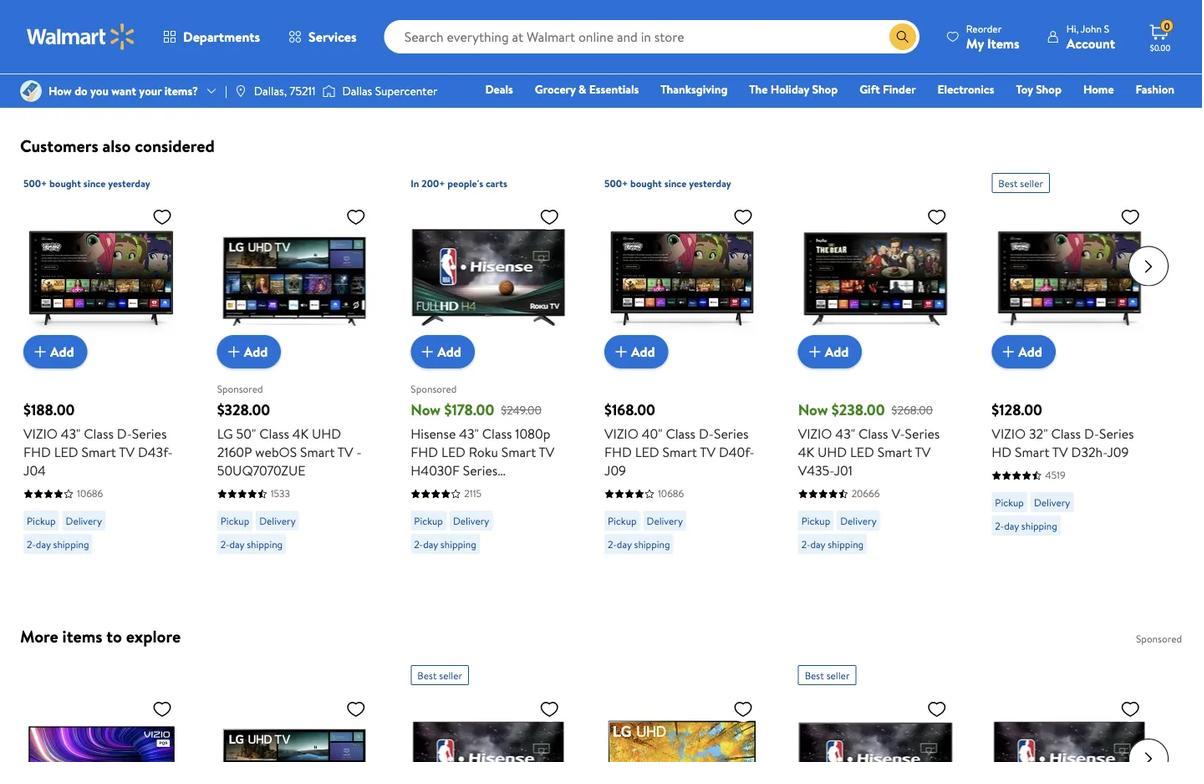 Task type: locate. For each thing, give the bounding box(es) containing it.
add button for sponsored
[[411, 335, 475, 369]]

tv up 4519 in the bottom right of the page
[[1053, 443, 1069, 462]]

2 bought from the left
[[631, 176, 662, 191]]

200+
[[422, 176, 445, 191]]

1 10686 from the left
[[77, 487, 103, 501]]

hisense 43" class 1080p fhd led roku smart tv h4030f series (43h4030f3) image
[[411, 200, 567, 355]]

tv down the $249.00 at the bottom left of page
[[539, 443, 555, 462]]

3 led from the left
[[635, 443, 660, 462]]

vizio 43" class v-series 4k uhd led smart tv v435-j01 image
[[798, 200, 954, 355]]

seller up hisense 58" class 4k uhd led lcd roku smart tv hdr r6 series 58r6e3 image
[[827, 669, 850, 683]]

shipping for $328.00
[[247, 537, 283, 552]]

add to cart image for add "button" for $128.00
[[999, 342, 1019, 362]]

class
[[84, 425, 114, 443], [259, 425, 289, 443], [482, 425, 512, 443], [666, 425, 696, 443], [859, 425, 889, 443], [1052, 425, 1082, 443]]

d- inside the $188.00 vizio 43" class d-series fhd led smart tv d43f- j04
[[117, 425, 132, 443]]

2 class from the left
[[259, 425, 289, 443]]

$128.00
[[992, 400, 1043, 421]]

1 horizontal spatial 500+
[[605, 176, 628, 191]]

best up hisense 65" class 4k uhd google smart tv hdr a6h series 65a6h "image"
[[418, 669, 437, 683]]

add for sponsored
[[438, 343, 462, 361]]

1 horizontal spatial 4k
[[798, 443, 815, 462]]

6 class from the left
[[1052, 425, 1082, 443]]

vizio inside $128.00 vizio 32" class d-series hd smart tv d32h-j09
[[992, 425, 1026, 443]]

d- left the d40f-
[[699, 425, 714, 443]]

3 add from the left
[[438, 343, 462, 361]]

best seller up hisense 65" class 4k uhd google smart tv hdr a6h series 65a6h "image"
[[418, 669, 463, 683]]

d40f-
[[719, 443, 755, 462]]

fhd inside the $188.00 vizio 43" class d-series fhd led smart tv d43f- j04
[[23, 443, 51, 462]]

add button up $328.00
[[217, 335, 281, 369]]

the
[[750, 81, 768, 97]]

series inside sponsored now $178.00 $249.00 hisense 43" class 1080p fhd led roku smart tv h4030f series (43h4030f3)
[[463, 462, 498, 480]]

2 add to cart image from the left
[[611, 342, 631, 362]]

6 smart from the left
[[1015, 443, 1050, 462]]

1 led from the left
[[54, 443, 78, 462]]

day for $328.00
[[230, 537, 244, 552]]

the holiday shop link
[[742, 80, 846, 98]]

$168.00
[[605, 400, 656, 421]]

fhd up (43h4030f3) at bottom
[[411, 443, 438, 462]]

2 500+ from the left
[[605, 176, 628, 191]]

vizio up v435-
[[798, 425, 833, 443]]

$128.00 vizio 32" class d-series hd smart tv d32h-j09
[[992, 400, 1135, 462]]

0 horizontal spatial 500+ bought since yesterday
[[23, 176, 150, 191]]

0 horizontal spatial seller
[[439, 669, 463, 683]]

add to favorites list, vizio 43" class v-series 4k uhd led smart tv v435-j01 image
[[927, 206, 947, 227]]

class inside sponsored now $178.00 $249.00 hisense 43" class 1080p fhd led roku smart tv h4030f series (43h4030f3)
[[482, 425, 512, 443]]

class left d43f-
[[84, 425, 114, 443]]

4 led from the left
[[851, 443, 875, 462]]

1 horizontal spatial add to cart image
[[611, 342, 631, 362]]

4 smart from the left
[[663, 443, 698, 462]]

6 add from the left
[[1019, 343, 1043, 361]]

1 add to cart image from the left
[[30, 342, 50, 362]]

1 horizontal spatial 43"
[[459, 425, 479, 443]]

add button for $188.00
[[23, 335, 87, 369]]

2 horizontal spatial seller
[[1021, 176, 1044, 190]]

2 smart from the left
[[300, 443, 335, 462]]

tv inside the $188.00 vizio 43" class d-series fhd led smart tv d43f- j04
[[119, 443, 135, 462]]

1 vertical spatial add to favorites list, lg 50" class 4k uhd 2160p webos smart tv - 50uq7070zue image
[[346, 700, 366, 720]]

10686 down $168.00 vizio 40" class d-series fhd led smart tv d40f- j09
[[658, 487, 684, 501]]

43" down $238.00
[[836, 425, 856, 443]]

2 horizontal spatial fhd
[[605, 443, 632, 462]]

$238.00
[[832, 400, 885, 421]]

seller down registry
[[1021, 176, 1044, 190]]

4 vizio from the left
[[992, 425, 1026, 443]]

bought for $188.00
[[49, 176, 81, 191]]

1 500+ from the left
[[23, 176, 47, 191]]

add button for $168.00
[[605, 335, 669, 369]]

2 lg 50" class 4k uhd 2160p webos smart tv - 50uq7070zue image from the top
[[217, 693, 373, 763]]

add button up "$188.00"
[[23, 335, 87, 369]]

series right 40"
[[714, 425, 749, 443]]

0 horizontal spatial 500+
[[23, 176, 47, 191]]

 image left how
[[20, 80, 42, 102]]

vizio 43" class d-series fhd led smart tv d43f-j04 image
[[23, 200, 179, 355]]

lg 50" class 4k uhd 2160p webos smart tv - 50uq7070zue image
[[217, 200, 373, 355], [217, 693, 373, 763]]

1 add from the left
[[50, 343, 74, 361]]

1 now from the left
[[411, 400, 441, 421]]

h4030f
[[411, 462, 460, 480]]

2 vizio from the left
[[605, 425, 639, 443]]

pickup
[[996, 495, 1025, 510], [27, 514, 56, 528], [221, 514, 249, 528], [414, 514, 443, 528], [608, 514, 637, 528], [802, 514, 831, 528]]

10686 for $168.00
[[658, 487, 684, 501]]

vizio
[[23, 425, 58, 443], [605, 425, 639, 443], [798, 425, 833, 443], [992, 425, 1026, 443]]

1 tv from the left
[[119, 443, 135, 462]]

10686 for $188.00
[[77, 487, 103, 501]]

yesterday for $188.00
[[108, 176, 150, 191]]

customers also considered
[[20, 134, 215, 158]]

2 43" from the left
[[459, 425, 479, 443]]

best
[[999, 176, 1018, 190], [418, 669, 437, 683], [805, 669, 825, 683]]

20666
[[852, 487, 880, 501]]

gift finder link
[[852, 80, 924, 98]]

0 horizontal spatial add to cart image
[[30, 342, 50, 362]]

0 vertical spatial add to favorites list, lg 50" class 4k uhd 2160p webos smart tv - 50uq7070zue image
[[346, 206, 366, 227]]

0 horizontal spatial best
[[418, 669, 437, 683]]

product group containing now $238.00
[[798, 166, 955, 561]]

43" inside the $188.00 vizio 43" class d-series fhd led smart tv d43f- j04
[[61, 425, 81, 443]]

2 yesterday from the left
[[689, 176, 732, 191]]

1 since from the left
[[83, 176, 106, 191]]

 image
[[20, 80, 42, 102], [322, 83, 336, 100]]

0 horizontal spatial d-
[[117, 425, 132, 443]]

shop
[[813, 81, 838, 97], [1036, 81, 1062, 97]]

tv left d43f-
[[119, 443, 135, 462]]

add button up $128.00
[[992, 335, 1056, 369]]

j09 right 32"
[[1108, 443, 1130, 462]]

best down registry link
[[999, 176, 1018, 190]]

d- inside $128.00 vizio 32" class d-series hd smart tv d32h-j09
[[1085, 425, 1100, 443]]

add to cart image up "$188.00"
[[30, 342, 50, 362]]

smart left the d40f-
[[663, 443, 698, 462]]

series inside the $188.00 vizio 43" class d-series fhd led smart tv d43f- j04
[[132, 425, 167, 443]]

vizio inside the $188.00 vizio 43" class d-series fhd led smart tv d43f- j04
[[23, 425, 58, 443]]

add up $178.00
[[438, 343, 462, 361]]

2 shop from the left
[[1036, 81, 1062, 97]]

4k left j01
[[798, 443, 815, 462]]

product group
[[23, 166, 180, 561], [217, 166, 374, 561], [411, 166, 568, 561], [605, 166, 762, 561], [798, 166, 955, 561], [992, 166, 1149, 561], [411, 659, 581, 763], [798, 659, 969, 763]]

day for $128.00
[[1005, 519, 1020, 533]]

shipping for $188.00
[[53, 537, 89, 552]]

1 add button from the left
[[23, 335, 87, 369]]

series up 2115
[[463, 462, 498, 480]]

$0.00
[[1151, 42, 1171, 53]]

vizio 40" class d-series fhd led smart tv d40f-j09 image
[[605, 200, 760, 355]]

0 horizontal spatial  image
[[20, 80, 42, 102]]

500+ for $188.00
[[23, 176, 47, 191]]

add to favorites list, hisense 58" class 4k uhd led lcd roku smart tv hdr r6 series 58r6e3 image
[[927, 700, 947, 720]]

v435-
[[798, 462, 834, 480]]

0 horizontal spatial best seller
[[418, 669, 463, 683]]

add button up $178.00
[[411, 335, 475, 369]]

delivery
[[1035, 495, 1071, 510], [66, 514, 102, 528], [259, 514, 296, 528], [453, 514, 490, 528], [647, 514, 683, 528], [841, 514, 877, 528]]

walmart image
[[27, 23, 136, 50]]

3 tv from the left
[[539, 443, 555, 462]]

class down the $249.00 at the bottom left of page
[[482, 425, 512, 443]]

add for $168.00
[[631, 343, 655, 361]]

essentials
[[590, 81, 639, 97]]

class right 32"
[[1052, 425, 1082, 443]]

smart inside sponsored now $178.00 $249.00 hisense 43" class 1080p fhd led roku smart tv h4030f series (43h4030f3)
[[502, 443, 536, 462]]

500+ for $168.00
[[605, 176, 628, 191]]

delivery down $168.00 vizio 40" class d-series fhd led smart tv d40f- j09
[[647, 514, 683, 528]]

10686 down the $188.00 vizio 43" class d-series fhd led smart tv d43f- j04
[[77, 487, 103, 501]]

1 43" from the left
[[61, 425, 81, 443]]

seller for hisense 65" class 4k uhd google smart tv hdr a6h series 65a6h "image"
[[439, 669, 463, 683]]

add to favorites list, lg 50" class 4k uhd 2160p webos smart tv - 50uq7070zue image
[[346, 206, 366, 227], [346, 700, 366, 720]]

led right j04
[[54, 443, 78, 462]]

0 horizontal spatial since
[[83, 176, 106, 191]]

43" down "$188.00"
[[61, 425, 81, 443]]

 image for dallas supercenter
[[322, 83, 336, 100]]

sponsored
[[1120, 73, 1166, 87], [217, 382, 263, 396], [411, 382, 457, 396], [1137, 632, 1183, 646]]

1 vertical spatial lg 50" class 4k uhd 2160p webos smart tv - 50uq7070zue image
[[217, 693, 373, 763]]

smart left d43f-
[[82, 443, 116, 462]]

0 horizontal spatial 43"
[[61, 425, 81, 443]]

4k inside now $238.00 $268.00 vizio 43" class v-series 4k uhd led smart tv v435-j01
[[798, 443, 815, 462]]

shop right holiday
[[813, 81, 838, 97]]

3 add to cart image from the left
[[805, 342, 825, 362]]

-
[[357, 443, 362, 462]]

series right 32"
[[1100, 425, 1135, 443]]

series for $128.00
[[1100, 425, 1135, 443]]

1 horizontal spatial fhd
[[411, 443, 438, 462]]

3 add button from the left
[[411, 335, 475, 369]]

2-
[[996, 519, 1005, 533], [27, 537, 36, 552], [221, 537, 230, 552], [414, 537, 423, 552], [608, 537, 617, 552], [802, 537, 811, 552]]

webos
[[255, 443, 297, 462]]

class right 40"
[[666, 425, 696, 443]]

6 add button from the left
[[992, 335, 1056, 369]]

2 d- from the left
[[699, 425, 714, 443]]

add up $128.00
[[1019, 343, 1043, 361]]

j09 inside $128.00 vizio 32" class d-series hd smart tv d32h-j09
[[1108, 443, 1130, 462]]

1 horizontal spatial best seller
[[805, 669, 850, 683]]

seller up hisense 65" class 4k uhd google smart tv hdr a6h series 65a6h "image"
[[439, 669, 463, 683]]

since
[[83, 176, 106, 191], [665, 176, 687, 191]]

0 horizontal spatial now
[[411, 400, 441, 421]]

best up hisense 58" class 4k uhd led lcd roku smart tv hdr r6 series 58r6e3 image
[[805, 669, 825, 683]]

6 tv from the left
[[1053, 443, 1069, 462]]

add up '$168.00'
[[631, 343, 655, 361]]

add to favorites list, vizio 75" class p-series 4k qled hdr smart tv p75q9-j01 (new) image
[[152, 700, 172, 720]]

uhd down $238.00
[[818, 443, 847, 462]]

0 horizontal spatial yesterday
[[108, 176, 150, 191]]

add up $328.00
[[244, 343, 268, 361]]

4 add from the left
[[631, 343, 655, 361]]

2 500+ bought since yesterday from the left
[[605, 176, 732, 191]]

yesterday for $168.00
[[689, 176, 732, 191]]

d- for $168.00
[[699, 425, 714, 443]]

d- inside $168.00 vizio 40" class d-series fhd led smart tv d40f- j09
[[699, 425, 714, 443]]

delivery down 4519 in the bottom right of the page
[[1035, 495, 1071, 510]]

2 led from the left
[[442, 443, 466, 462]]

series down $268.00
[[906, 425, 940, 443]]

tv
[[119, 443, 135, 462], [338, 443, 354, 462], [539, 443, 555, 462], [700, 443, 716, 462], [916, 443, 931, 462], [1053, 443, 1069, 462]]

0 horizontal spatial bought
[[49, 176, 81, 191]]

3 vizio from the left
[[798, 425, 833, 443]]

add to cart image
[[224, 342, 244, 362], [418, 342, 438, 362], [805, 342, 825, 362], [999, 342, 1019, 362]]

1 horizontal spatial bought
[[631, 176, 662, 191]]

add to cart image for add "button" corresponding to sponsored
[[418, 342, 438, 362]]

1 horizontal spatial  image
[[322, 83, 336, 100]]

1 bought from the left
[[49, 176, 81, 191]]

now inside now $238.00 $268.00 vizio 43" class v-series 4k uhd led smart tv v435-j01
[[798, 400, 828, 421]]

add up "$188.00"
[[50, 343, 74, 361]]

5 tv from the left
[[916, 443, 931, 462]]

2 now from the left
[[798, 400, 828, 421]]

j09 down '$168.00'
[[605, 462, 626, 480]]

smart inside now $238.00 $268.00 vizio 43" class v-series 4k uhd led smart tv v435-j01
[[878, 443, 913, 462]]

add to favorites list, hisense 65" class 4k uhd google smart tv hdr a6h series 65a6h image
[[540, 700, 560, 720]]

1080p
[[515, 425, 551, 443]]

4k
[[293, 425, 309, 443], [798, 443, 815, 462]]

next slide for customers also considered list image
[[1129, 247, 1169, 287]]

j09
[[1108, 443, 1130, 462], [605, 462, 626, 480]]

services
[[309, 28, 357, 46]]

3 smart from the left
[[502, 443, 536, 462]]

43"
[[61, 425, 81, 443], [459, 425, 479, 443], [836, 425, 856, 443]]

1 horizontal spatial 500+ bought since yesterday
[[605, 176, 732, 191]]

1 d- from the left
[[117, 425, 132, 443]]

shipping for $128.00
[[1022, 519, 1058, 533]]

series inside $128.00 vizio 32" class d-series hd smart tv d32h-j09
[[1100, 425, 1135, 443]]

1 500+ bought since yesterday from the left
[[23, 176, 150, 191]]

1 add to cart image from the left
[[224, 342, 244, 362]]

series for $168.00
[[714, 425, 749, 443]]

best seller
[[999, 176, 1044, 190], [418, 669, 463, 683], [805, 669, 850, 683]]

delivery down the "1533"
[[259, 514, 296, 528]]

pickup for $328.00
[[221, 514, 249, 528]]

roku
[[469, 443, 498, 462]]

Walmart Site-Wide search field
[[384, 20, 920, 54]]

1 fhd from the left
[[23, 443, 51, 462]]

led left roku
[[442, 443, 466, 462]]

how
[[49, 83, 72, 99]]

best seller up hisense 58" class 4k uhd led lcd roku smart tv hdr r6 series 58r6e3 image
[[805, 669, 850, 683]]

shipping
[[1022, 519, 1058, 533], [53, 537, 89, 552], [247, 537, 283, 552], [441, 537, 477, 552], [634, 537, 670, 552], [828, 537, 864, 552]]

4 tv from the left
[[700, 443, 716, 462]]

0 horizontal spatial fhd
[[23, 443, 51, 462]]

fhd for $168.00
[[605, 443, 632, 462]]

2 add to cart image from the left
[[418, 342, 438, 362]]

smart right roku
[[502, 443, 536, 462]]

1 class from the left
[[84, 425, 114, 443]]

vizio inside $168.00 vizio 40" class d-series fhd led smart tv d40f- j09
[[605, 425, 639, 443]]

0 horizontal spatial uhd
[[312, 425, 341, 443]]

tv left the d40f-
[[700, 443, 716, 462]]

search icon image
[[897, 30, 910, 43]]

j09 inside $168.00 vizio 40" class d-series fhd led smart tv d40f- j09
[[605, 462, 626, 480]]

1 horizontal spatial now
[[798, 400, 828, 421]]

1 vizio from the left
[[23, 425, 58, 443]]

50"
[[236, 425, 256, 443]]

2 fhd from the left
[[411, 443, 438, 462]]

2 since from the left
[[665, 176, 687, 191]]

2 tv from the left
[[338, 443, 354, 462]]

fhd left 40"
[[605, 443, 632, 462]]

now left $238.00
[[798, 400, 828, 421]]

4k up 50uq7070zue
[[293, 425, 309, 443]]

3 43" from the left
[[836, 425, 856, 443]]

smart right hd
[[1015, 443, 1050, 462]]

2 10686 from the left
[[658, 487, 684, 501]]

5 smart from the left
[[878, 443, 913, 462]]

 image
[[234, 84, 247, 98]]

smart right "webos"
[[300, 443, 335, 462]]

2-day shipping for $128.00
[[996, 519, 1058, 533]]

1 horizontal spatial since
[[665, 176, 687, 191]]

3 class from the left
[[482, 425, 512, 443]]

customers
[[20, 134, 99, 158]]

now $238.00 $268.00 vizio 43" class v-series 4k uhd led smart tv v435-j01
[[798, 400, 940, 480]]

one debit link
[[1039, 104, 1111, 122]]

1 horizontal spatial d-
[[699, 425, 714, 443]]

led inside the $188.00 vizio 43" class d-series fhd led smart tv d43f- j04
[[54, 443, 78, 462]]

departments
[[183, 28, 260, 46]]

vizio down $128.00
[[992, 425, 1026, 443]]

class left v-
[[859, 425, 889, 443]]

led
[[54, 443, 78, 462], [442, 443, 466, 462], [635, 443, 660, 462], [851, 443, 875, 462]]

2- for $328.00
[[221, 537, 230, 552]]

2 horizontal spatial d-
[[1085, 425, 1100, 443]]

tv left '-'
[[338, 443, 354, 462]]

50uq7070zue
[[217, 462, 306, 480]]

led left v-
[[851, 443, 875, 462]]

3 d- from the left
[[1085, 425, 1100, 443]]

v-
[[892, 425, 906, 443]]

3 fhd from the left
[[605, 443, 632, 462]]

add to cart image for 2nd add "button" from the right
[[805, 342, 825, 362]]

do
[[75, 83, 88, 99]]

d- left d43f-
[[117, 425, 132, 443]]

add to cart image
[[30, 342, 50, 362], [611, 342, 631, 362]]

1 yesterday from the left
[[108, 176, 150, 191]]

32"
[[1030, 425, 1049, 443]]

shop right "toy"
[[1036, 81, 1062, 97]]

uhd left '-'
[[312, 425, 341, 443]]

more
[[20, 625, 58, 649]]

thanksgiving
[[661, 81, 728, 97]]

0 vertical spatial lg 50" class 4k uhd 2160p webos smart tv - 50uq7070zue image
[[217, 200, 373, 355]]

in 200+ people's carts
[[411, 176, 508, 191]]

1 shop from the left
[[813, 81, 838, 97]]

product group containing now $178.00
[[411, 166, 568, 561]]

add button for $128.00
[[992, 335, 1056, 369]]

sponsored up $328.00
[[217, 382, 263, 396]]

hd
[[992, 443, 1012, 462]]

smart inside $128.00 vizio 32" class d-series hd smart tv d32h-j09
[[1015, 443, 1050, 462]]

led inside now $238.00 $268.00 vizio 43" class v-series 4k uhd led smart tv v435-j01
[[851, 443, 875, 462]]

 image for how do you want your items?
[[20, 80, 42, 102]]

add up $238.00
[[825, 343, 849, 361]]

4 class from the left
[[666, 425, 696, 443]]

now up hisense on the bottom
[[411, 400, 441, 421]]

vizio down "$188.00"
[[23, 425, 58, 443]]

add
[[50, 343, 74, 361], [244, 343, 268, 361], [438, 343, 462, 361], [631, 343, 655, 361], [825, 343, 849, 361], [1019, 343, 1043, 361]]

delivery for $168.00
[[647, 514, 683, 528]]

|
[[225, 83, 227, 99]]

1 horizontal spatial uhd
[[818, 443, 847, 462]]

sponsored up $178.00
[[411, 382, 457, 396]]

best seller down registry link
[[999, 176, 1044, 190]]

toy
[[1017, 81, 1034, 97]]

more items to explore
[[20, 625, 181, 649]]

sponsored $328.00 lg 50" class 4k uhd 2160p webos smart tv - 50uq7070zue
[[217, 382, 362, 480]]

add for $188.00
[[50, 343, 74, 361]]

tv right v-
[[916, 443, 931, 462]]

carts
[[486, 176, 508, 191]]

uhd inside now $238.00 $268.00 vizio 43" class v-series 4k uhd led smart tv v435-j01
[[818, 443, 847, 462]]

vizio down '$168.00'
[[605, 425, 639, 443]]

class inside now $238.00 $268.00 vizio 43" class v-series 4k uhd led smart tv v435-j01
[[859, 425, 889, 443]]

$168.00 vizio 40" class d-series fhd led smart tv d40f- j09
[[605, 400, 755, 480]]

0 horizontal spatial 4k
[[293, 425, 309, 443]]

5 class from the left
[[859, 425, 889, 443]]

led down '$168.00'
[[635, 443, 660, 462]]

0 horizontal spatial 10686
[[77, 487, 103, 501]]

1 horizontal spatial j09
[[1108, 443, 1130, 462]]

2 horizontal spatial 43"
[[836, 425, 856, 443]]

2115
[[464, 487, 482, 501]]

series inside $168.00 vizio 40" class d-series fhd led smart tv d40f- j09
[[714, 425, 749, 443]]

add to cart image up '$168.00'
[[611, 342, 631, 362]]

1 horizontal spatial yesterday
[[689, 176, 732, 191]]

since for $168.00
[[665, 176, 687, 191]]

1 lg 50" class 4k uhd 2160p webos smart tv - 50uq7070zue image from the top
[[217, 200, 373, 355]]

1 horizontal spatial 10686
[[658, 487, 684, 501]]

4 add button from the left
[[605, 335, 669, 369]]

0 horizontal spatial j09
[[605, 462, 626, 480]]

add button up $238.00
[[798, 335, 863, 369]]

(43h4030f3)
[[411, 480, 491, 498]]

led inside sponsored now $178.00 $249.00 hisense 43" class 1080p fhd led roku smart tv h4030f series (43h4030f3)
[[442, 443, 466, 462]]

add button up '$168.00'
[[605, 335, 669, 369]]

4 add to cart image from the left
[[999, 342, 1019, 362]]

tv inside $128.00 vizio 32" class d-series hd smart tv d32h-j09
[[1053, 443, 1069, 462]]

1 horizontal spatial shop
[[1036, 81, 1062, 97]]

fhd inside $168.00 vizio 40" class d-series fhd led smart tv d40f- j09
[[605, 443, 632, 462]]

1 smart from the left
[[82, 443, 116, 462]]

 image right 75211
[[322, 83, 336, 100]]

1 horizontal spatial seller
[[827, 669, 850, 683]]

uhd
[[312, 425, 341, 443], [818, 443, 847, 462]]

debit
[[1075, 105, 1104, 121]]

0 horizontal spatial shop
[[813, 81, 838, 97]]

1 horizontal spatial best
[[805, 669, 825, 683]]

class inside the $188.00 vizio 43" class d-series fhd led smart tv d43f- j04
[[84, 425, 114, 443]]

10686
[[77, 487, 103, 501], [658, 487, 684, 501]]

delivery down the $188.00 vizio 43" class d-series fhd led smart tv d43f- j04
[[66, 514, 102, 528]]

reorder my items
[[967, 21, 1020, 52]]

class inside $168.00 vizio 40" class d-series fhd led smart tv d40f- j09
[[666, 425, 696, 443]]

delivery for $328.00
[[259, 514, 296, 528]]

class right 50"
[[259, 425, 289, 443]]

fhd down "$188.00"
[[23, 443, 51, 462]]

grocery
[[535, 81, 576, 97]]

class inside sponsored $328.00 lg 50" class 4k uhd 2160p webos smart tv - 50uq7070zue
[[259, 425, 289, 443]]

43" down $178.00
[[459, 425, 479, 443]]

add to favorites list, vizio 32" class d-series hd smart tv d32h-j09 image
[[1121, 206, 1141, 227]]

series inside now $238.00 $268.00 vizio 43" class v-series 4k uhd led smart tv v435-j01
[[906, 425, 940, 443]]

Search search field
[[384, 20, 920, 54]]

best for hisense 65" class 4k uhd google smart tv hdr a6h series 65a6h "image"
[[418, 669, 437, 683]]

smart down $268.00
[[878, 443, 913, 462]]

bought
[[49, 176, 81, 191], [631, 176, 662, 191]]

registry
[[983, 105, 1025, 121]]

2- for $128.00
[[996, 519, 1005, 533]]

d- right 32"
[[1085, 425, 1100, 443]]

series left lg
[[132, 425, 167, 443]]



Task type: vqa. For each thing, say whether or not it's contained in the screenshot.
Add to Favorites list, Hisense 65" Class 4K UHD Google Smart TV HDR A6H Series 65A6H IMAGE
yes



Task type: describe. For each thing, give the bounding box(es) containing it.
my
[[967, 34, 985, 52]]

fashion
[[1136, 81, 1175, 97]]

shipping for $168.00
[[634, 537, 670, 552]]

class inside $128.00 vizio 32" class d-series hd smart tv d32h-j09
[[1052, 425, 1082, 443]]

add to favorites list, hisense 50" class 4k uhd google smart tv hdr a6h series 50a6h image
[[1121, 700, 1141, 720]]

one debit
[[1047, 105, 1104, 121]]

43" inside now $238.00 $268.00 vizio 43" class v-series 4k uhd led smart tv v435-j01
[[836, 425, 856, 443]]

people's
[[448, 176, 484, 191]]

vizio inside now $238.00 $268.00 vizio 43" class v-series 4k uhd led smart tv v435-j01
[[798, 425, 833, 443]]

add to favorites list, vizio 43" class d-series fhd led smart tv d43f-j04 image
[[152, 206, 172, 227]]

hisense 50" class 4k uhd google smart tv hdr a6h series 50a6h image
[[992, 693, 1148, 763]]

considered
[[135, 134, 215, 158]]

$188.00
[[23, 400, 75, 421]]

2160p
[[217, 443, 252, 462]]

&
[[579, 81, 587, 97]]

product group containing $188.00
[[23, 166, 180, 561]]

vizio for $188.00
[[23, 425, 58, 443]]

toy shop
[[1017, 81, 1062, 97]]

2-day shipping for $188.00
[[27, 537, 89, 552]]

to
[[106, 625, 122, 649]]

services button
[[274, 17, 371, 57]]

2 add to favorites list, lg 50" class 4k uhd 2160p webos smart tv - 50uq7070zue image from the top
[[346, 700, 366, 720]]

2- for $188.00
[[27, 537, 36, 552]]

2-day shipping for $328.00
[[221, 537, 283, 552]]

led inside $168.00 vizio 40" class d-series fhd led smart tv d40f- j09
[[635, 443, 660, 462]]

best seller for hisense 58" class 4k uhd led lcd roku smart tv hdr r6 series 58r6e3 image
[[805, 669, 850, 683]]

$249.00
[[501, 402, 542, 418]]

2 horizontal spatial best
[[999, 176, 1018, 190]]

the holiday shop
[[750, 81, 838, 97]]

2 add from the left
[[244, 343, 268, 361]]

1 add to favorites list, lg 50" class 4k uhd 2160p webos smart tv - 50uq7070zue image from the top
[[346, 206, 366, 227]]

fhd inside sponsored now $178.00 $249.00 hisense 43" class 1080p fhd led roku smart tv h4030f series (43h4030f3)
[[411, 443, 438, 462]]

delivery for $128.00
[[1035, 495, 1071, 510]]

fashion registry
[[983, 81, 1175, 121]]

lg 55" class 4k uhd 2160p webos smart tv with active hdr uq7570 series 55uq7570puj image
[[605, 693, 760, 763]]

d32h-
[[1072, 443, 1108, 462]]

now inside sponsored now $178.00 $249.00 hisense 43" class 1080p fhd led roku smart tv h4030f series (43h4030f3)
[[411, 400, 441, 421]]

smart inside the $188.00 vizio 43" class d-series fhd led smart tv d43f- j04
[[82, 443, 116, 462]]

add to favorites list, hisense 43" class 1080p fhd led roku smart tv h4030f series (43h4030f3) image
[[540, 206, 560, 227]]

deals
[[485, 81, 513, 97]]

grocery & essentials
[[535, 81, 639, 97]]

s
[[1105, 21, 1110, 36]]

home
[[1084, 81, 1115, 97]]

walmart+ link
[[1118, 104, 1183, 122]]

lg 50" class 4k uhd 2160p webos smart tv - 50uq7070zue image for 2nd add to favorites list, lg 50" class 4k uhd 2160p webos smart tv - 50uq7070zue icon from the top of the page
[[217, 693, 373, 763]]

pickup for $168.00
[[608, 514, 637, 528]]

finder
[[883, 81, 916, 97]]

add to favorites list, vizio 40" class d-series fhd led smart tv d40f-j09 image
[[734, 206, 754, 227]]

hisense 58" class 4k uhd led lcd roku smart tv hdr r6 series 58r6e3 image
[[798, 693, 954, 763]]

best seller for hisense 65" class 4k uhd google smart tv hdr a6h series 65a6h "image"
[[418, 669, 463, 683]]

4519
[[1046, 468, 1066, 483]]

0
[[1165, 19, 1171, 33]]

sponsored now $178.00 $249.00 hisense 43" class 1080p fhd led roku smart tv h4030f series (43h4030f3)
[[411, 382, 555, 498]]

how do you want your items?
[[49, 83, 198, 99]]

in
[[411, 176, 419, 191]]

vizio 32" class d-series hd smart tv d32h-j09 image
[[992, 200, 1148, 355]]

hisense 65" class 4k uhd google smart tv hdr a6h series 65a6h image
[[411, 693, 567, 763]]

explore
[[126, 625, 181, 649]]

$328.00
[[217, 400, 270, 421]]

tv inside now $238.00 $268.00 vizio 43" class v-series 4k uhd led smart tv v435-j01
[[916, 443, 931, 462]]

d43f-
[[138, 443, 173, 462]]

registry link
[[975, 104, 1033, 122]]

vizio for $168.00
[[605, 425, 639, 443]]

smart inside sponsored $328.00 lg 50" class 4k uhd 2160p webos smart tv - 50uq7070zue
[[300, 443, 335, 462]]

d- for $128.00
[[1085, 425, 1100, 443]]

shop inside toy shop link
[[1036, 81, 1062, 97]]

product group containing $128.00
[[992, 166, 1149, 561]]

2-day shipping for $168.00
[[608, 537, 670, 552]]

dallas, 75211
[[254, 83, 316, 99]]

delivery down the 20666
[[841, 514, 877, 528]]

5 add button from the left
[[798, 335, 863, 369]]

$178.00
[[445, 400, 495, 421]]

day for $188.00
[[36, 537, 51, 552]]

electronics link
[[931, 80, 1002, 98]]

fhd for $188.00
[[23, 443, 51, 462]]

j04
[[23, 462, 46, 480]]

walmart+
[[1125, 105, 1175, 121]]

product group containing $328.00
[[217, 166, 374, 561]]

uhd inside sponsored $328.00 lg 50" class 4k uhd 2160p webos smart tv - 50uq7070zue
[[312, 425, 341, 443]]

2 add button from the left
[[217, 335, 281, 369]]

lg 50" class 4k uhd 2160p webos smart tv - 50uq7070zue image for second add to favorites list, lg 50" class 4k uhd 2160p webos smart tv - 50uq7070zue icon from the bottom
[[217, 200, 373, 355]]

grocery & essentials link
[[528, 80, 647, 98]]

tv inside sponsored now $178.00 $249.00 hisense 43" class 1080p fhd led roku smart tv h4030f series (43h4030f3)
[[539, 443, 555, 462]]

items?
[[165, 83, 198, 99]]

series for $188.00
[[132, 425, 167, 443]]

pickup for $128.00
[[996, 495, 1025, 510]]

43" inside sponsored now $178.00 $249.00 hisense 43" class 1080p fhd led roku smart tv h4030f series (43h4030f3)
[[459, 425, 479, 443]]

tv inside sponsored $328.00 lg 50" class 4k uhd 2160p webos smart tv - 50uq7070zue
[[338, 443, 354, 462]]

dallas
[[342, 83, 372, 99]]

tv inside $168.00 vizio 40" class d-series fhd led smart tv d40f- j09
[[700, 443, 716, 462]]

1533
[[271, 487, 290, 501]]

items
[[62, 625, 102, 649]]

seller for hisense 58" class 4k uhd led lcd roku smart tv hdr r6 series 58r6e3 image
[[827, 669, 850, 683]]

next slide for more items to explore list image
[[1129, 740, 1169, 763]]

reorder
[[967, 21, 1002, 36]]

gift
[[860, 81, 880, 97]]

vizio for $128.00
[[992, 425, 1026, 443]]

2- for $168.00
[[608, 537, 617, 552]]

ad disclaimer and feedback for marqueedisplayad image
[[1169, 73, 1183, 87]]

delivery down 2115
[[453, 514, 490, 528]]

$188.00 vizio 43" class d-series fhd led smart tv d43f- j04
[[23, 400, 173, 480]]

sponsored inside sponsored now $178.00 $249.00 hisense 43" class 1080p fhd led roku smart tv h4030f series (43h4030f3)
[[411, 382, 457, 396]]

5 add from the left
[[825, 343, 849, 361]]

one
[[1047, 105, 1072, 121]]

4k inside sponsored $328.00 lg 50" class 4k uhd 2160p webos smart tv - 50uq7070zue
[[293, 425, 309, 443]]

bought for $168.00
[[631, 176, 662, 191]]

holiday
[[771, 81, 810, 97]]

shop inside the holiday shop 'link'
[[813, 81, 838, 97]]

john
[[1081, 21, 1102, 36]]

d- for $188.00
[[117, 425, 132, 443]]

sponsored inside sponsored $328.00 lg 50" class 4k uhd 2160p webos smart tv - 50uq7070zue
[[217, 382, 263, 396]]

items
[[988, 34, 1020, 52]]

2 horizontal spatial best seller
[[999, 176, 1044, 190]]

home link
[[1076, 80, 1122, 98]]

500+ bought since yesterday for $188.00
[[23, 176, 150, 191]]

vizio 75" class p-series 4k qled hdr smart tv p75q9-j01 (new) image
[[23, 693, 179, 763]]

lg
[[217, 425, 233, 443]]

product group containing $168.00
[[605, 166, 762, 561]]

thanksgiving link
[[654, 80, 735, 98]]

sponsored left ad disclaimer and feedback for marqueedisplayad icon
[[1120, 73, 1166, 87]]

delivery for $188.00
[[66, 514, 102, 528]]

you
[[90, 83, 109, 99]]

dallas,
[[254, 83, 287, 99]]

electronics
[[938, 81, 995, 97]]

account
[[1067, 34, 1116, 52]]

sponsored up 'add to favorites list, hisense 50" class 4k uhd google smart tv hdr a6h series 50a6h' icon
[[1137, 632, 1183, 646]]

pickup for $188.00
[[27, 514, 56, 528]]

toy shop link
[[1009, 80, 1070, 98]]

also
[[103, 134, 131, 158]]

75211
[[290, 83, 316, 99]]

since for $188.00
[[83, 176, 106, 191]]

gift finder
[[860, 81, 916, 97]]

add to cart image for $168.00
[[611, 342, 631, 362]]

add for $128.00
[[1019, 343, 1043, 361]]

supercenter
[[375, 83, 438, 99]]

add to cart image for second add "button" from left
[[224, 342, 244, 362]]

want
[[111, 83, 136, 99]]

add to favorites list, lg 55" class 4k uhd 2160p webos smart tv with active hdr uq7570 series 55uq7570puj image
[[734, 700, 754, 720]]

hisense
[[411, 425, 456, 443]]

add to cart image for $188.00
[[30, 342, 50, 362]]

j01
[[834, 462, 853, 480]]

best for hisense 58" class 4k uhd led lcd roku smart tv hdr r6 series 58r6e3 image
[[805, 669, 825, 683]]

day for $168.00
[[617, 537, 632, 552]]

500+ bought since yesterday for $168.00
[[605, 176, 732, 191]]

fashion link
[[1129, 80, 1183, 98]]

40"
[[642, 425, 663, 443]]

smart inside $168.00 vizio 40" class d-series fhd led smart tv d40f- j09
[[663, 443, 698, 462]]



